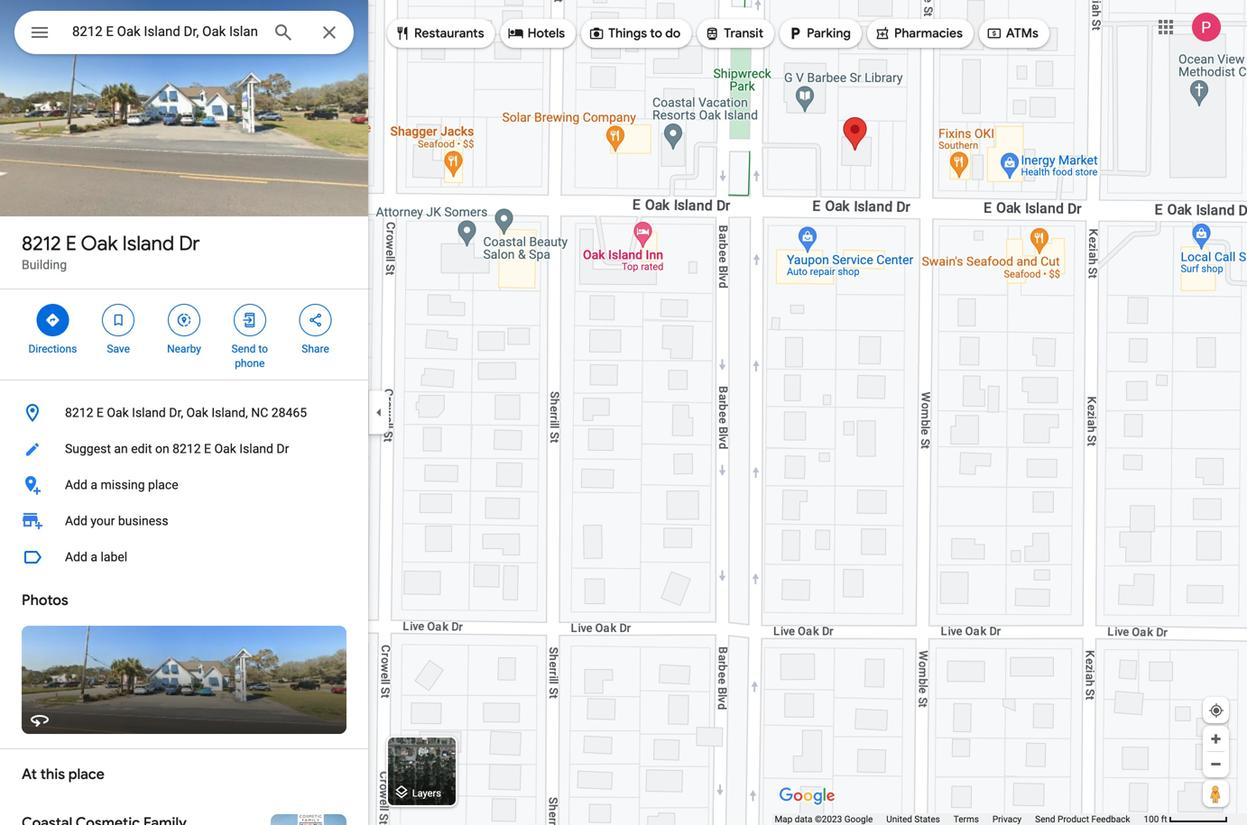 Task type: describe. For each thing, give the bounding box(es) containing it.
8212 E Oak Island Dr, Oak Island, NC 28465 field
[[14, 11, 354, 54]]

zoom out image
[[1209, 758, 1223, 772]]

100 ft button
[[1144, 814, 1228, 825]]

collapse side panel image
[[369, 403, 389, 423]]

8212 for dr
[[22, 231, 61, 256]]


[[787, 23, 803, 43]]

directions
[[28, 343, 77, 356]]


[[110, 310, 127, 330]]

map data ©2023 google
[[775, 814, 873, 825]]

8212 for dr,
[[65, 406, 93, 421]]

to inside  things to do
[[650, 25, 662, 42]]

footer inside 'google maps' element
[[775, 814, 1144, 826]]


[[589, 23, 605, 43]]

add a label
[[65, 550, 127, 565]]

8212 e oak island dr main content
[[0, 0, 368, 826]]

show street view coverage image
[[1203, 781, 1229, 808]]

hotels
[[528, 25, 565, 42]]

missing
[[101, 478, 145, 493]]

oak inside 8212 e oak island dr building
[[81, 231, 118, 256]]

add your business
[[65, 514, 168, 529]]

 restaurants
[[394, 23, 484, 43]]

8212 inside suggest an edit on 8212 e oak island dr button
[[172, 442, 201, 457]]

states
[[915, 814, 940, 825]]

restaurants
[[414, 25, 484, 42]]

 transit
[[704, 23, 764, 43]]


[[508, 23, 524, 43]]

send for send to phone
[[232, 343, 256, 356]]

send product feedback
[[1035, 814, 1130, 825]]

 hotels
[[508, 23, 565, 43]]

island for dr
[[122, 231, 174, 256]]


[[45, 310, 61, 330]]

google
[[844, 814, 873, 825]]

things
[[608, 25, 647, 42]]


[[29, 19, 51, 46]]

8212 e oak island dr building
[[22, 231, 200, 273]]


[[874, 23, 891, 43]]

oak up an
[[107, 406, 129, 421]]

suggest an edit on 8212 e oak island dr button
[[0, 431, 368, 467]]

do
[[665, 25, 681, 42]]

dr inside button
[[276, 442, 289, 457]]

show your location image
[[1208, 703, 1225, 719]]

add for add a label
[[65, 550, 87, 565]]

your
[[91, 514, 115, 529]]

google maps element
[[0, 0, 1247, 826]]

100
[[1144, 814, 1159, 825]]

island,
[[211, 406, 248, 421]]

at
[[22, 766, 37, 784]]


[[986, 23, 1003, 43]]

oak down 'island,'
[[214, 442, 236, 457]]

add your business link
[[0, 504, 368, 540]]

send product feedback button
[[1035, 814, 1130, 826]]

building
[[22, 258, 67, 273]]

add for add a missing place
[[65, 478, 87, 493]]

 button
[[14, 11, 65, 58]]

google account: payton hansen  
(payton.hansen@adept.ai) image
[[1192, 13, 1221, 42]]

label
[[101, 550, 127, 565]]

add a missing place button
[[0, 467, 368, 504]]

100 ft
[[1144, 814, 1167, 825]]

28465
[[271, 406, 307, 421]]

edit
[[131, 442, 152, 457]]

terms button
[[954, 814, 979, 826]]

a for label
[[91, 550, 97, 565]]

send for send product feedback
[[1035, 814, 1055, 825]]

zoom in image
[[1209, 733, 1223, 746]]

 atms
[[986, 23, 1039, 43]]

parking
[[807, 25, 851, 42]]

 pharmacies
[[874, 23, 963, 43]]

a for missing
[[91, 478, 97, 493]]



Task type: vqa. For each thing, say whether or not it's contained in the screenshot.
CA at the top left of page
no



Task type: locate. For each thing, give the bounding box(es) containing it.
1 horizontal spatial 8212
[[65, 406, 93, 421]]

1 vertical spatial send
[[1035, 814, 1055, 825]]

add for add your business
[[65, 514, 87, 529]]

united states
[[886, 814, 940, 825]]

actions for 8212 e oak island dr region
[[0, 290, 368, 380]]

0 vertical spatial dr
[[179, 231, 200, 256]]

dr down 28465
[[276, 442, 289, 457]]

0 horizontal spatial e
[[66, 231, 77, 256]]

photos
[[22, 592, 68, 610]]

send left product
[[1035, 814, 1055, 825]]

0 horizontal spatial to
[[258, 343, 268, 356]]

island
[[122, 231, 174, 256], [132, 406, 166, 421], [239, 442, 273, 457]]

3 add from the top
[[65, 550, 87, 565]]

island left dr,
[[132, 406, 166, 421]]

0 vertical spatial island
[[122, 231, 174, 256]]

dr up 
[[179, 231, 200, 256]]

1 vertical spatial to
[[258, 343, 268, 356]]

terms
[[954, 814, 979, 825]]

place inside button
[[148, 478, 178, 493]]

oak up ""
[[81, 231, 118, 256]]


[[307, 310, 324, 330]]

to up phone
[[258, 343, 268, 356]]

send inside send to phone
[[232, 343, 256, 356]]

oak
[[81, 231, 118, 256], [107, 406, 129, 421], [186, 406, 208, 421], [214, 442, 236, 457]]

2 add from the top
[[65, 514, 87, 529]]

e up suggest at left bottom
[[96, 406, 104, 421]]

dr inside 8212 e oak island dr building
[[179, 231, 200, 256]]

nearby
[[167, 343, 201, 356]]

to
[[650, 25, 662, 42], [258, 343, 268, 356]]

layers
[[412, 788, 441, 799]]

footer
[[775, 814, 1144, 826]]

8212
[[22, 231, 61, 256], [65, 406, 93, 421], [172, 442, 201, 457]]

atms
[[1006, 25, 1039, 42]]

a inside button
[[91, 478, 97, 493]]

at this place
[[22, 766, 105, 784]]

©2023
[[815, 814, 842, 825]]

add inside button
[[65, 478, 87, 493]]

1 vertical spatial e
[[96, 406, 104, 421]]

nc
[[251, 406, 268, 421]]

add left your
[[65, 514, 87, 529]]

privacy button
[[993, 814, 1022, 826]]

 things to do
[[589, 23, 681, 43]]

None field
[[72, 21, 258, 42]]

e for dr
[[66, 231, 77, 256]]

island for dr,
[[132, 406, 166, 421]]

an
[[114, 442, 128, 457]]

save
[[107, 343, 130, 356]]

e inside 8212 e oak island dr building
[[66, 231, 77, 256]]

2 horizontal spatial 8212
[[172, 442, 201, 457]]

to inside send to phone
[[258, 343, 268, 356]]

1 vertical spatial 8212
[[65, 406, 93, 421]]

a
[[91, 478, 97, 493], [91, 550, 97, 565]]

this
[[40, 766, 65, 784]]

0 vertical spatial 8212
[[22, 231, 61, 256]]

1 a from the top
[[91, 478, 97, 493]]

1 horizontal spatial send
[[1035, 814, 1055, 825]]

0 vertical spatial e
[[66, 231, 77, 256]]


[[394, 23, 411, 43]]

1 add from the top
[[65, 478, 87, 493]]

add a label button
[[0, 540, 368, 576]]

add down suggest at left bottom
[[65, 478, 87, 493]]

add
[[65, 478, 87, 493], [65, 514, 87, 529], [65, 550, 87, 565]]

1 vertical spatial a
[[91, 550, 97, 565]]

add inside button
[[65, 550, 87, 565]]

add left label
[[65, 550, 87, 565]]

a inside button
[[91, 550, 97, 565]]

8212 e oak island dr, oak island, nc 28465
[[65, 406, 307, 421]]

2 vertical spatial add
[[65, 550, 87, 565]]

0 vertical spatial a
[[91, 478, 97, 493]]

2 vertical spatial island
[[239, 442, 273, 457]]

0 vertical spatial add
[[65, 478, 87, 493]]

8212 right on
[[172, 442, 201, 457]]

1 horizontal spatial place
[[148, 478, 178, 493]]

0 vertical spatial send
[[232, 343, 256, 356]]

0 vertical spatial place
[[148, 478, 178, 493]]

1 vertical spatial add
[[65, 514, 87, 529]]

footer containing map data ©2023 google
[[775, 814, 1144, 826]]

business
[[118, 514, 168, 529]]

2 a from the top
[[91, 550, 97, 565]]

e up building
[[66, 231, 77, 256]]

e down 8212 e oak island dr, oak island, nc 28465 on the left of page
[[204, 442, 211, 457]]

island up ""
[[122, 231, 174, 256]]

united states button
[[886, 814, 940, 826]]

8212 up building
[[22, 231, 61, 256]]

united
[[886, 814, 912, 825]]

2 horizontal spatial e
[[204, 442, 211, 457]]

8212 e oak island dr, oak island, nc 28465 button
[[0, 395, 368, 431]]

1 vertical spatial island
[[132, 406, 166, 421]]

1 horizontal spatial e
[[96, 406, 104, 421]]

place
[[148, 478, 178, 493], [68, 766, 105, 784]]

1 vertical spatial place
[[68, 766, 105, 784]]

place right this
[[68, 766, 105, 784]]

send to phone
[[232, 343, 268, 370]]

0 horizontal spatial dr
[[179, 231, 200, 256]]

a left label
[[91, 550, 97, 565]]

map
[[775, 814, 793, 825]]

0 horizontal spatial 8212
[[22, 231, 61, 256]]

phone
[[235, 357, 265, 370]]

privacy
[[993, 814, 1022, 825]]

1 horizontal spatial to
[[650, 25, 662, 42]]

2 vertical spatial 8212
[[172, 442, 201, 457]]

8212 inside 8212 e oak island dr building
[[22, 231, 61, 256]]


[[704, 23, 720, 43]]

feedback
[[1091, 814, 1130, 825]]

oak right dr,
[[186, 406, 208, 421]]

send up phone
[[232, 343, 256, 356]]

add a missing place
[[65, 478, 178, 493]]

1 vertical spatial dr
[[276, 442, 289, 457]]

0 vertical spatial to
[[650, 25, 662, 42]]

to left do
[[650, 25, 662, 42]]

dr,
[[169, 406, 183, 421]]

ft
[[1161, 814, 1167, 825]]

dr
[[179, 231, 200, 256], [276, 442, 289, 457]]

1 horizontal spatial dr
[[276, 442, 289, 457]]

 search field
[[14, 11, 354, 58]]

pharmacies
[[894, 25, 963, 42]]

place down on
[[148, 478, 178, 493]]

data
[[795, 814, 813, 825]]


[[176, 310, 192, 330]]

0 horizontal spatial place
[[68, 766, 105, 784]]

on
[[155, 442, 169, 457]]

island down nc
[[239, 442, 273, 457]]

e for dr,
[[96, 406, 104, 421]]

0 horizontal spatial send
[[232, 343, 256, 356]]

e
[[66, 231, 77, 256], [96, 406, 104, 421], [204, 442, 211, 457]]

suggest
[[65, 442, 111, 457]]

send
[[232, 343, 256, 356], [1035, 814, 1055, 825]]

8212 inside 8212 e oak island dr, oak island, nc 28465 button
[[65, 406, 93, 421]]

8212 up suggest at left bottom
[[65, 406, 93, 421]]

send inside button
[[1035, 814, 1055, 825]]

a left missing at the left of the page
[[91, 478, 97, 493]]

none field inside 8212 e oak island dr, oak island, nc 28465 field
[[72, 21, 258, 42]]


[[242, 310, 258, 330]]

transit
[[724, 25, 764, 42]]

 parking
[[787, 23, 851, 43]]

suggest an edit on 8212 e oak island dr
[[65, 442, 289, 457]]

product
[[1058, 814, 1089, 825]]

island inside 8212 e oak island dr building
[[122, 231, 174, 256]]

2 vertical spatial e
[[204, 442, 211, 457]]

share
[[302, 343, 329, 356]]



